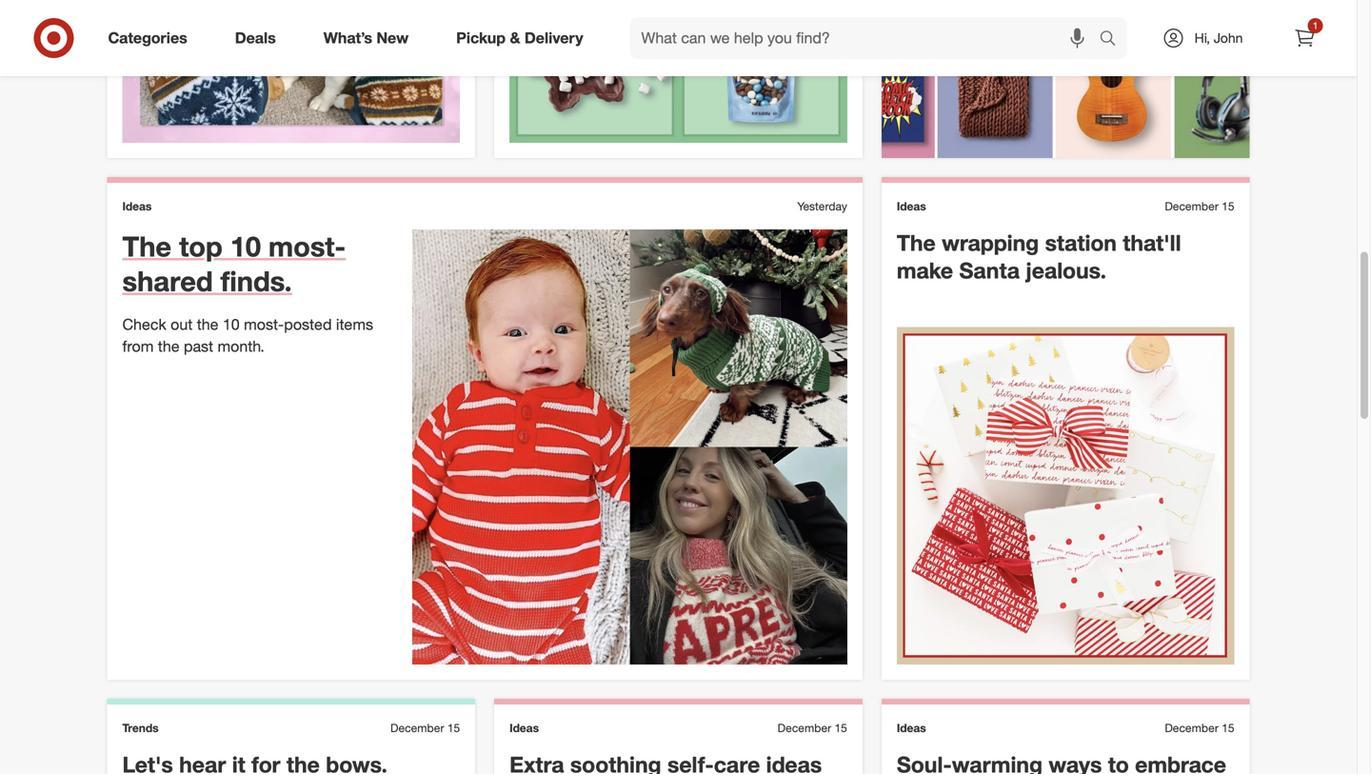 Task type: describe. For each thing, give the bounding box(es) containing it.
top
[[179, 230, 223, 264]]

deals link
[[219, 17, 300, 59]]

1 horizontal spatial the
[[197, 316, 219, 334]]

new
[[377, 29, 409, 47]]

the wrapping station that'll make santa jealous.
[[897, 230, 1182, 284]]

what's new
[[324, 29, 409, 47]]

month.
[[218, 337, 265, 356]]

pickup & delivery
[[456, 29, 584, 47]]

collage of gift ideas image
[[882, 0, 1250, 158]]

these film-inspired eats are total show-stealers. image
[[510, 0, 848, 143]]

finds.
[[221, 264, 292, 298]]

the top 10 most- shared finds.
[[122, 230, 346, 298]]

search button
[[1091, 17, 1137, 63]]

&
[[510, 29, 521, 47]]

hi, john
[[1195, 30, 1244, 46]]

trends
[[122, 721, 159, 736]]

delivery
[[525, 29, 584, 47]]

station
[[1046, 230, 1117, 257]]

john
[[1214, 30, 1244, 46]]

the wrapping station that'll make santa jealous. image
[[897, 327, 1235, 665]]

what's new link
[[307, 17, 433, 59]]



Task type: locate. For each thing, give the bounding box(es) containing it.
1 vertical spatial 10
[[223, 316, 240, 334]]

10 up finds. on the top left of the page
[[230, 230, 261, 264]]

the inside 'the wrapping station that'll make santa jealous.'
[[897, 230, 936, 257]]

the
[[122, 230, 172, 264], [897, 230, 936, 257]]

most- up finds. on the top left of the page
[[269, 230, 346, 264]]

the for the top 10 most- shared finds.
[[122, 230, 172, 264]]

search
[[1091, 31, 1137, 49]]

pickup & delivery link
[[440, 17, 607, 59]]

most- up month.
[[244, 316, 284, 334]]

categories
[[108, 29, 187, 47]]

check
[[122, 316, 166, 334]]

categories link
[[92, 17, 211, 59]]

most- inside check out the 10 most-posted items from the past month.
[[244, 316, 284, 334]]

2 the from the left
[[897, 230, 936, 257]]

1 horizontal spatial the
[[897, 230, 936, 257]]

yesterday
[[798, 199, 848, 214]]

1
[[1314, 20, 1319, 31]]

1 the from the left
[[122, 230, 172, 264]]

that'll
[[1123, 230, 1182, 257]]

What can we help you find? suggestions appear below search field
[[630, 17, 1105, 59]]

10
[[230, 230, 261, 264], [223, 316, 240, 334]]

from
[[122, 337, 154, 356]]

10 inside check out the 10 most-posted items from the past month.
[[223, 316, 240, 334]]

posted
[[284, 316, 332, 334]]

the top 10 most-shared finds. image
[[413, 230, 848, 665]]

ideas
[[122, 199, 152, 214], [897, 199, 927, 214], [510, 721, 539, 736], [897, 721, 927, 736]]

hi,
[[1195, 30, 1211, 46]]

the for the wrapping station that'll make santa jealous.
[[897, 230, 936, 257]]

the down out in the top left of the page
[[158, 337, 180, 356]]

the up make
[[897, 230, 936, 257]]

out
[[171, 316, 193, 334]]

0 horizontal spatial the
[[122, 230, 172, 264]]

make
[[897, 257, 954, 284]]

deals
[[235, 29, 276, 47]]

check out the 10 most-posted items from the past month.
[[122, 316, 373, 356]]

0 vertical spatial most-
[[269, 230, 346, 264]]

0 vertical spatial 10
[[230, 230, 261, 264]]

everyone loves when pets love the holidays too! image
[[122, 0, 460, 143]]

the
[[197, 316, 219, 334], [158, 337, 180, 356]]

items
[[336, 316, 373, 334]]

shared
[[122, 264, 213, 298]]

15
[[1222, 199, 1235, 214], [448, 721, 460, 736], [835, 721, 848, 736], [1222, 721, 1235, 736]]

most- inside the top 10 most- shared finds.
[[269, 230, 346, 264]]

0 horizontal spatial the
[[158, 337, 180, 356]]

10 up month.
[[223, 316, 240, 334]]

what's
[[324, 29, 372, 47]]

the up past
[[197, 316, 219, 334]]

wrapping
[[942, 230, 1040, 257]]

jealous.
[[1026, 257, 1107, 284]]

1 vertical spatial most-
[[244, 316, 284, 334]]

10 inside the top 10 most- shared finds.
[[230, 230, 261, 264]]

the up 'shared' at the left top of page
[[122, 230, 172, 264]]

santa
[[960, 257, 1020, 284]]

1 vertical spatial the
[[158, 337, 180, 356]]

past
[[184, 337, 213, 356]]

december
[[1165, 199, 1219, 214], [391, 721, 444, 736], [778, 721, 832, 736], [1165, 721, 1219, 736]]

1 link
[[1285, 17, 1327, 59]]

the inside the top 10 most- shared finds.
[[122, 230, 172, 264]]

most-
[[269, 230, 346, 264], [244, 316, 284, 334]]

pickup
[[456, 29, 506, 47]]

december 15
[[1165, 199, 1235, 214], [391, 721, 460, 736], [778, 721, 848, 736], [1165, 721, 1235, 736]]

0 vertical spatial the
[[197, 316, 219, 334]]



Task type: vqa. For each thing, say whether or not it's contained in the screenshot.
Trends
yes



